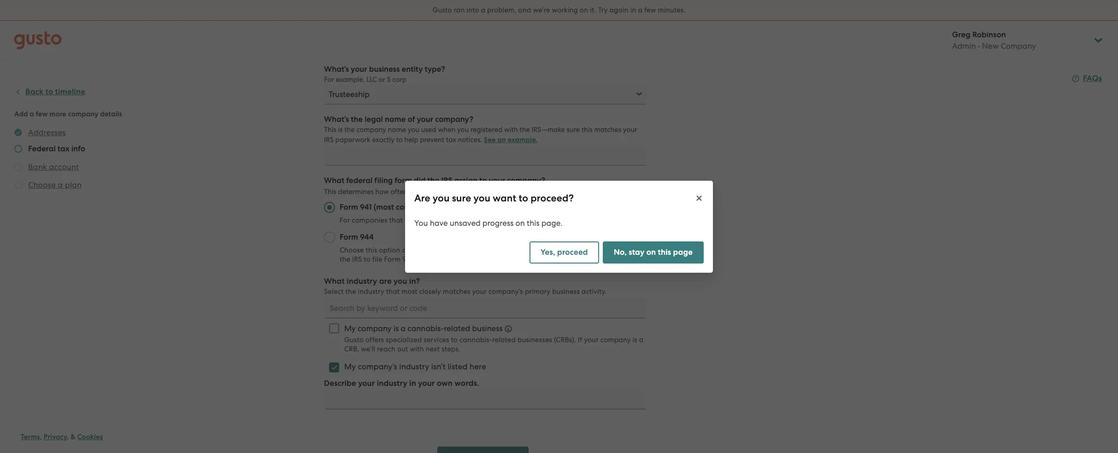 Task type: describe. For each thing, give the bounding box(es) containing it.
gusto offers specialized services to cannabis-related businesses (crbs). if your company is a crb, we'll reach out with next steps.
[[344, 336, 643, 354]]

we'll
[[361, 346, 375, 354]]

account menu element
[[940, 21, 1104, 60]]

company inside this is the company name you used when you registered with the irs—make sure this matches your irs paperwork exactly to help prevent tax notices.
[[356, 126, 386, 134]]

business inside "what's your business entity type? for example, llc or s corp"
[[369, 65, 400, 74]]

proceed
[[557, 248, 588, 257]]

what industry are you in? select the industry that most closely matches your company's primary business activity.
[[324, 277, 607, 296]]

or inside "what's your business entity type? for example, llc or s corp"
[[379, 76, 385, 84]]

activity.
[[581, 288, 607, 296]]

a inside form 944 choose this option only if you see "form 944" on your irs paperwork or you were notified by the irs to file form 944 this year—this is for companies that file federal taxes once a year.
[[607, 256, 612, 264]]

0 horizontal spatial see
[[484, 136, 496, 144]]

primary
[[525, 288, 550, 296]]

what's for what's your business entity type? for example, llc or s corp
[[324, 65, 349, 74]]

try
[[598, 6, 608, 14]]

you inside what industry are you in? select the industry that most closely matches your company's primary business activity.
[[394, 277, 407, 287]]

are
[[379, 277, 392, 287]]

form 941 (most common) for companies that file federal taxes each quarter.
[[340, 203, 504, 225]]

when
[[438, 126, 456, 134]]

reach
[[377, 346, 395, 354]]

your inside gusto offers specialized services to cannabis-related businesses (crbs). if your company is a crb, we'll reach out with next steps.
[[584, 336, 599, 345]]

this down if
[[416, 256, 428, 264]]

federal inside form 944 choose this option only if you see "form 944" on your irs paperwork or you were notified by the irs to file form 944 this year—this is for companies that file federal taxes once a year.
[[545, 256, 569, 264]]

filing
[[374, 176, 393, 186]]

working
[[552, 6, 578, 14]]

a inside gusto offers specialized services to cannabis-related businesses (crbs). if your company is a crb, we'll reach out with next steps.
[[639, 336, 643, 345]]

want
[[493, 192, 516, 204]]

0 horizontal spatial in
[[409, 379, 416, 389]]

form for form 941 (most common)
[[340, 203, 358, 212]]

privacy
[[44, 434, 67, 442]]

notices.
[[458, 136, 482, 144]]

to inside gusto offers specialized services to cannabis-related businesses (crbs). if your company is a crb, we'll reach out with next steps.
[[451, 336, 458, 345]]

"form
[[450, 247, 469, 255]]

Describe your industry in your own words. field
[[324, 390, 647, 410]]

to inside "dialog"
[[519, 192, 528, 204]]

with inside gusto offers specialized services to cannabis-related businesses (crbs). if your company is a crb, we'll reach out with next steps.
[[410, 346, 424, 354]]

that inside what industry are you in? select the industry that most closely matches your company's primary business activity.
[[386, 288, 400, 296]]

this left "option"
[[366, 247, 377, 255]]

your inside form 944 choose this option only if you see "form 944" on your irs paperwork or you were notified by the irs to file form 944 this year—this is for companies that file federal taxes once a year.
[[498, 247, 512, 255]]

yes, proceed button
[[530, 242, 599, 264]]

0 horizontal spatial related
[[444, 324, 470, 334]]

for inside the form 941 (most common) for companies that file federal taxes each quarter.
[[340, 217, 350, 225]]

common)
[[396, 203, 430, 212]]

if
[[578, 336, 582, 345]]

taxes.
[[495, 188, 514, 196]]

have
[[430, 219, 448, 228]]

an inside what federal filing form did the irs assign to your company? this determines how often your company files federal taxes. see an example.
[[529, 188, 538, 196]]

into
[[467, 6, 479, 14]]

next
[[426, 346, 440, 354]]

year.
[[613, 256, 629, 264]]

0 vertical spatial company?
[[435, 115, 473, 124]]

to inside form 944 choose this option only if you see "form 944" on your irs paperwork or you were notified by the irs to file form 944 this year—this is for companies that file federal taxes once a year.
[[364, 256, 371, 264]]

problem,
[[487, 6, 516, 14]]

you right files
[[474, 192, 490, 204]]

companies inside the form 941 (most common) for companies that file federal taxes each quarter.
[[352, 217, 387, 225]]

what for federal
[[324, 176, 344, 186]]

closely
[[419, 288, 441, 296]]

listed
[[448, 363, 468, 372]]

specialized
[[386, 336, 422, 345]]

own
[[437, 379, 453, 389]]

your inside what industry are you in? select the industry that most closely matches your company's primary business activity.
[[472, 288, 487, 296]]

how
[[375, 188, 389, 196]]

this inside button
[[658, 248, 671, 257]]

what for industry
[[324, 277, 345, 287]]

what's for what's the legal name of your company?
[[324, 115, 349, 124]]

0 vertical spatial name
[[385, 115, 406, 124]]

did
[[414, 176, 426, 186]]

this inside what federal filing form did the irs assign to your company? this determines how often your company files federal taxes. see an example.
[[324, 188, 336, 196]]

llc
[[366, 76, 377, 84]]

2 , from the left
[[67, 434, 69, 442]]

or inside form 944 choose this option only if you see "form 944" on your irs paperwork or you were notified by the irs to file form 944 this year—this is for companies that file federal taxes once a year.
[[563, 247, 570, 255]]

0 horizontal spatial 944
[[360, 233, 374, 242]]

name inside this is the company name you used when you registered with the irs—make sure this matches your irs paperwork exactly to help prevent tax notices.
[[388, 126, 406, 134]]

matches inside what industry are you in? select the industry that most closely matches your company's primary business activity.
[[443, 288, 470, 296]]

by
[[630, 247, 638, 255]]

help
[[404, 136, 418, 144]]

describe your industry in your own words.
[[324, 379, 479, 389]]

privacy link
[[44, 434, 67, 442]]

cookies
[[77, 434, 103, 442]]

What's the legal name of your company? text field
[[324, 146, 647, 166]]

gusto for gusto ran into a problem, and we're working on it. try again in a few minutes.
[[433, 6, 452, 14]]

company inside what federal filing form did the irs assign to your company? this determines how often your company files federal taxes. see an example.
[[425, 188, 455, 196]]

choose
[[340, 247, 364, 255]]

related inside gusto offers specialized services to cannabis-related businesses (crbs). if your company is a crb, we'll reach out with next steps.
[[492, 336, 516, 345]]

company's inside what industry are you in? select the industry that most closely matches your company's primary business activity.
[[488, 288, 523, 296]]

on left it.
[[580, 6, 588, 14]]

that inside the form 941 (most common) for companies that file federal taxes each quarter.
[[389, 217, 403, 225]]

again
[[609, 6, 629, 14]]

progress
[[483, 219, 514, 228]]

no, stay on this page
[[614, 248, 693, 257]]

assign
[[454, 176, 478, 186]]

stay
[[629, 248, 644, 257]]

faqs button
[[1072, 73, 1102, 84]]

out
[[397, 346, 408, 354]]

form for form 944
[[340, 233, 358, 242]]

cannabis- inside gusto offers specialized services to cannabis-related businesses (crbs). if your company is a crb, we'll reach out with next steps.
[[460, 336, 492, 345]]

crb,
[[344, 346, 359, 354]]

and
[[518, 6, 531, 14]]

of
[[408, 115, 415, 124]]

your inside this is the company name you used when you registered with the irs—make sure this matches your irs paperwork exactly to help prevent tax notices.
[[623, 126, 637, 134]]

unsaved
[[450, 219, 481, 228]]

once
[[590, 256, 605, 264]]

what's your business entity type? for example, llc or s corp
[[324, 65, 445, 84]]

industry left the are
[[347, 277, 377, 287]]

were
[[585, 247, 601, 255]]

option
[[379, 247, 400, 255]]

company up offers
[[358, 324, 392, 334]]

page
[[673, 248, 693, 257]]

irs inside this is the company name you used when you registered with the irs—make sure this matches your irs paperwork exactly to help prevent tax notices.
[[324, 136, 334, 144]]

no,
[[614, 248, 627, 257]]

are
[[414, 192, 430, 204]]

this is the company name you used when you registered with the irs—make sure this matches your irs paperwork exactly to help prevent tax notices.
[[324, 126, 637, 144]]

business inside what industry are you in? select the industry that most closely matches your company's primary business activity.
[[552, 288, 580, 296]]

you left the were
[[572, 247, 584, 255]]

words.
[[455, 379, 479, 389]]

my for my company's industry isn't listed here
[[344, 363, 356, 372]]

what's the legal name of your company?
[[324, 115, 473, 124]]

industry down the are
[[358, 288, 384, 296]]

on right progress
[[515, 219, 525, 228]]

registered
[[470, 126, 502, 134]]

with inside this is the company name you used when you registered with the irs—make sure this matches your irs paperwork exactly to help prevent tax notices.
[[504, 126, 518, 134]]

it.
[[590, 6, 596, 14]]

most
[[401, 288, 417, 296]]

files
[[456, 188, 469, 196]]

on inside button
[[646, 248, 656, 257]]

services
[[424, 336, 449, 345]]

my for my company is a cannabis-related business
[[344, 324, 356, 334]]

this inside this is the company name you used when you registered with the irs—make sure this matches your irs paperwork exactly to help prevent tax notices.
[[581, 126, 593, 134]]

notified
[[603, 247, 629, 255]]

determines
[[338, 188, 374, 196]]

the inside form 944 choose this option only if you see "form 944" on your irs paperwork or you were notified by the irs to file form 944 this year—this is for companies that file federal taxes once a year.
[[340, 256, 350, 264]]

file inside the form 941 (most common) for companies that file federal taxes each quarter.
[[405, 217, 415, 225]]



Task type: locate. For each thing, give the bounding box(es) containing it.
if
[[418, 247, 422, 255]]

in right again
[[630, 6, 636, 14]]

1 what from the top
[[324, 176, 344, 186]]

0 vertical spatial with
[[504, 126, 518, 134]]

1 vertical spatial name
[[388, 126, 406, 134]]

941
[[360, 203, 372, 212]]

1 vertical spatial cannabis-
[[460, 336, 492, 345]]

offers
[[365, 336, 384, 345]]

see inside what federal filing form did the irs assign to your company? this determines how often your company files federal taxes. see an example.
[[515, 188, 527, 196]]

1 this from the top
[[324, 126, 336, 134]]

faqs
[[1083, 74, 1102, 83]]

0 horizontal spatial sure
[[452, 192, 471, 204]]

1 horizontal spatial related
[[492, 336, 516, 345]]

sure down "assign"
[[452, 192, 471, 204]]

what up determines
[[324, 176, 344, 186]]

no, stay on this page button
[[603, 242, 704, 264]]

1 vertical spatial matches
[[443, 288, 470, 296]]

, left &
[[67, 434, 69, 442]]

companies inside form 944 choose this option only if you see "form 944" on your irs paperwork or you were notified by the irs to file form 944 this year—this is for companies that file federal taxes once a year.
[[481, 256, 516, 264]]

businesses
[[518, 336, 552, 345]]

or
[[379, 76, 385, 84], [563, 247, 570, 255]]

(most
[[374, 203, 394, 212]]

industry up describe your industry in your own words.
[[399, 363, 429, 372]]

cookies button
[[77, 432, 103, 443]]

944 down only
[[402, 256, 415, 264]]

sure right irs—make
[[567, 126, 580, 134]]

on inside form 944 choose this option only if you see "form 944" on your irs paperwork or you were notified by the irs to file form 944 this year—this is for companies that file federal taxes once a year.
[[488, 247, 496, 255]]

my company is a cannabis-related business
[[344, 324, 503, 334]]

business up gusto offers specialized services to cannabis-related businesses (crbs). if your company is a crb, we'll reach out with next steps.
[[472, 324, 503, 334]]

file down common)
[[405, 217, 415, 225]]

form down "option"
[[384, 256, 401, 264]]

0 horizontal spatial with
[[410, 346, 424, 354]]

gusto inside gusto offers specialized services to cannabis-related businesses (crbs). if your company is a crb, we'll reach out with next steps.
[[344, 336, 364, 345]]

example. inside what federal filing form did the irs assign to your company? this determines how often your company files federal taxes. see an example.
[[539, 188, 569, 196]]

0 horizontal spatial file
[[372, 256, 382, 264]]

that down the are
[[386, 288, 400, 296]]

are you sure you want to proceed?
[[414, 192, 574, 204]]

you
[[408, 126, 419, 134], [457, 126, 469, 134], [433, 192, 450, 204], [474, 192, 490, 204], [424, 247, 436, 255], [572, 247, 584, 255], [394, 277, 407, 287]]

this
[[581, 126, 593, 134], [527, 219, 539, 228], [366, 247, 377, 255], [658, 248, 671, 257], [416, 256, 428, 264]]

you right are
[[433, 192, 450, 204]]

is inside form 944 choose this option only if you see "form 944" on your irs paperwork or you were notified by the irs to file form 944 this year—this is for companies that file federal taxes once a year.
[[463, 256, 468, 264]]

this inside this is the company name you used when you registered with the irs—make sure this matches your irs paperwork exactly to help prevent tax notices.
[[324, 126, 336, 134]]

paperwork inside this is the company name you used when you registered with the irs—make sure this matches your irs paperwork exactly to help prevent tax notices.
[[335, 136, 370, 144]]

often
[[391, 188, 408, 196]]

company inside gusto offers specialized services to cannabis-related businesses (crbs). if your company is a crb, we'll reach out with next steps.
[[600, 336, 631, 345]]

form inside the form 941 (most common) for companies that file federal taxes each quarter.
[[340, 203, 358, 212]]

prevent
[[420, 136, 444, 144]]

that
[[389, 217, 403, 225], [518, 256, 532, 264], [386, 288, 400, 296]]

0 vertical spatial my
[[344, 324, 356, 334]]

paperwork inside form 944 choose this option only if you see "form 944" on your irs paperwork or you were notified by the irs to file form 944 this year—this is for companies that file federal taxes once a year.
[[526, 247, 561, 255]]

My company's industry isn't listed here checkbox
[[324, 358, 344, 378]]

0 horizontal spatial matches
[[443, 288, 470, 296]]

in?
[[409, 277, 420, 287]]

1 horizontal spatial companies
[[481, 256, 516, 264]]

on right 944"
[[488, 247, 496, 255]]

minutes.
[[658, 6, 686, 14]]

2 vertical spatial business
[[472, 324, 503, 334]]

0 horizontal spatial example.
[[508, 136, 538, 144]]

name down what's the legal name of your company?
[[388, 126, 406, 134]]

2 horizontal spatial business
[[552, 288, 580, 296]]

to left help
[[396, 136, 403, 144]]

see an example. button up page.
[[515, 187, 569, 198]]

irs inside what federal filing form did the irs assign to your company? this determines how often your company files federal taxes. see an example.
[[441, 176, 453, 186]]

0 vertical spatial related
[[444, 324, 470, 334]]

1 horizontal spatial company?
[[507, 176, 545, 186]]

1 vertical spatial 944
[[402, 256, 415, 264]]

to right "assign"
[[479, 176, 487, 186]]

944
[[360, 233, 374, 242], [402, 256, 415, 264]]

1 horizontal spatial sure
[[567, 126, 580, 134]]

matches
[[594, 126, 621, 134], [443, 288, 470, 296]]

1 horizontal spatial an
[[529, 188, 538, 196]]

0 horizontal spatial or
[[379, 76, 385, 84]]

describe
[[324, 379, 356, 389]]

0 vertical spatial example.
[[508, 136, 538, 144]]

gusto left ran
[[433, 6, 452, 14]]

0 horizontal spatial company?
[[435, 115, 473, 124]]

paperwork down legal
[[335, 136, 370, 144]]

1 horizontal spatial paperwork
[[526, 247, 561, 255]]

industry down my company's industry isn't listed here
[[377, 379, 407, 389]]

are you sure you want to proceed? dialog
[[405, 181, 713, 273]]

company left files
[[425, 188, 455, 196]]

1 horizontal spatial example.
[[539, 188, 569, 196]]

steps.
[[442, 346, 460, 354]]

is inside gusto offers specialized services to cannabis-related businesses (crbs). if your company is a crb, we'll reach out with next steps.
[[632, 336, 637, 345]]

2 vertical spatial that
[[386, 288, 400, 296]]

2 what from the top
[[324, 277, 345, 287]]

here
[[470, 363, 486, 372]]

1 my from the top
[[344, 324, 356, 334]]

0 vertical spatial company's
[[488, 288, 523, 296]]

to inside what federal filing form did the irs assign to your company? this determines how often your company files federal taxes. see an example.
[[479, 176, 487, 186]]

see right taxes. on the top of the page
[[515, 188, 527, 196]]

name
[[385, 115, 406, 124], [388, 126, 406, 134]]

0 horizontal spatial for
[[324, 76, 334, 84]]

isn't
[[431, 363, 446, 372]]

year—this
[[430, 256, 462, 264]]

form down determines
[[340, 203, 358, 212]]

few
[[644, 6, 656, 14]]

terms , privacy , & cookies
[[21, 434, 103, 442]]

the inside what industry are you in? select the industry that most closely matches your company's primary business activity.
[[345, 288, 356, 296]]

you have unsaved progress on this page.
[[414, 219, 563, 228]]

company? up taxes. on the top of the page
[[507, 176, 545, 186]]

for
[[324, 76, 334, 84], [340, 217, 350, 225]]

business left activity.
[[552, 288, 580, 296]]

an right taxes. on the top of the page
[[529, 188, 538, 196]]

2 what's from the top
[[324, 115, 349, 124]]

what up select
[[324, 277, 345, 287]]

0 vertical spatial taxes
[[442, 217, 459, 225]]

matches inside this is the company name you used when you registered with the irs—make sure this matches your irs paperwork exactly to help prevent tax notices.
[[594, 126, 621, 134]]

related left 'businesses'
[[492, 336, 516, 345]]

with right the out at left bottom
[[410, 346, 424, 354]]

business up s
[[369, 65, 400, 74]]

0 vertical spatial 944
[[360, 233, 374, 242]]

ran
[[454, 6, 465, 14]]

None checkbox
[[324, 319, 344, 339]]

0 horizontal spatial paperwork
[[335, 136, 370, 144]]

form
[[340, 203, 358, 212], [340, 233, 358, 242], [384, 256, 401, 264]]

home image
[[14, 31, 62, 50]]

that down (most
[[389, 217, 403, 225]]

entity
[[402, 65, 423, 74]]

0 vertical spatial in
[[630, 6, 636, 14]]

file down "option"
[[372, 256, 382, 264]]

1 vertical spatial taxes
[[571, 256, 588, 264]]

company right if
[[600, 336, 631, 345]]

federal inside the form 941 (most common) for companies that file federal taxes each quarter.
[[416, 217, 440, 225]]

1 vertical spatial example.
[[539, 188, 569, 196]]

you up most
[[394, 277, 407, 287]]

or right yes,
[[563, 247, 570, 255]]

with up the 'see an example.'
[[504, 126, 518, 134]]

company? inside what federal filing form did the irs assign to your company? this determines how often your company files federal taxes. see an example.
[[507, 176, 545, 186]]

0 vertical spatial for
[[324, 76, 334, 84]]

1 vertical spatial with
[[410, 346, 424, 354]]

1 what's from the top
[[324, 65, 349, 74]]

gusto
[[433, 6, 452, 14], [344, 336, 364, 345]]

related up steps.
[[444, 324, 470, 334]]

your
[[351, 65, 367, 74], [417, 115, 433, 124], [623, 126, 637, 134], [489, 176, 505, 186], [409, 188, 423, 196], [498, 247, 512, 255], [472, 288, 487, 296], [584, 336, 599, 345], [358, 379, 375, 389], [418, 379, 435, 389]]

cannabis- up steps.
[[460, 336, 492, 345]]

the
[[351, 115, 363, 124], [344, 126, 355, 134], [520, 126, 530, 134], [427, 176, 439, 186], [340, 256, 350, 264], [345, 288, 356, 296]]

0 horizontal spatial companies
[[352, 217, 387, 225]]

2 this from the top
[[324, 188, 336, 196]]

1 horizontal spatial in
[[630, 6, 636, 14]]

see
[[484, 136, 496, 144], [515, 188, 527, 196]]

you up help
[[408, 126, 419, 134]]

to up steps.
[[451, 336, 458, 345]]

1 vertical spatial form
[[340, 233, 358, 242]]

see an example.
[[484, 136, 538, 144]]

&
[[71, 434, 76, 442]]

example,
[[336, 76, 365, 84]]

example. up page.
[[539, 188, 569, 196]]

this right irs—make
[[581, 126, 593, 134]]

see an example. button down registered
[[484, 135, 538, 146]]

sure inside this is the company name you used when you registered with the irs—make sure this matches your irs paperwork exactly to help prevent tax notices.
[[567, 126, 580, 134]]

1 horizontal spatial gusto
[[433, 6, 452, 14]]

to
[[396, 136, 403, 144], [479, 176, 487, 186], [519, 192, 528, 204], [364, 256, 371, 264], [451, 336, 458, 345]]

for inside "what's your business entity type? for example, llc or s corp"
[[324, 76, 334, 84]]

taxes left each
[[442, 217, 459, 225]]

cannabis- up the services
[[408, 324, 444, 334]]

you up notices.
[[457, 126, 469, 134]]

1 horizontal spatial business
[[472, 324, 503, 334]]

the inside what federal filing form did the irs assign to your company? this determines how often your company files federal taxes. see an example.
[[427, 176, 439, 186]]

0 vertical spatial see
[[484, 136, 496, 144]]

0 vertical spatial form
[[340, 203, 358, 212]]

for
[[470, 256, 479, 264]]

2 horizontal spatial file
[[534, 256, 544, 264]]

what inside what industry are you in? select the industry that most closely matches your company's primary business activity.
[[324, 277, 345, 287]]

0 vertical spatial an
[[497, 136, 506, 144]]

an
[[497, 136, 506, 144], [529, 188, 538, 196]]

,
[[40, 434, 42, 442], [67, 434, 69, 442]]

0 horizontal spatial gusto
[[344, 336, 364, 345]]

in
[[630, 6, 636, 14], [409, 379, 416, 389]]

my up crb,
[[344, 324, 356, 334]]

form
[[395, 176, 412, 186]]

1 vertical spatial sure
[[452, 192, 471, 204]]

page.
[[541, 219, 563, 228]]

this left page.
[[527, 219, 539, 228]]

None radio
[[324, 232, 335, 243]]

1 vertical spatial this
[[324, 188, 336, 196]]

0 vertical spatial this
[[324, 126, 336, 134]]

on
[[580, 6, 588, 14], [515, 219, 525, 228], [488, 247, 496, 255], [646, 248, 656, 257]]

select
[[324, 288, 344, 296]]

what's left legal
[[324, 115, 349, 124]]

1 vertical spatial see an example. button
[[515, 187, 569, 198]]

1 horizontal spatial matches
[[594, 126, 621, 134]]

to right want
[[519, 192, 528, 204]]

is inside this is the company name you used when you registered with the irs—make sure this matches your irs paperwork exactly to help prevent tax notices.
[[338, 126, 343, 134]]

on right 'stay'
[[646, 248, 656, 257]]

0 vertical spatial or
[[379, 76, 385, 84]]

1 horizontal spatial 944
[[402, 256, 415, 264]]

what inside what federal filing form did the irs assign to your company? this determines how often your company files federal taxes. see an example.
[[324, 176, 344, 186]]

1 vertical spatial see
[[515, 188, 527, 196]]

, left privacy link
[[40, 434, 42, 442]]

example.
[[508, 136, 538, 144], [539, 188, 569, 196]]

company
[[356, 126, 386, 134], [425, 188, 455, 196], [358, 324, 392, 334], [600, 336, 631, 345]]

taxes inside the form 941 (most common) for companies that file federal taxes each quarter.
[[442, 217, 459, 225]]

paperwork down page.
[[526, 247, 561, 255]]

1 horizontal spatial taxes
[[571, 256, 588, 264]]

example. down irs—make
[[508, 136, 538, 144]]

yes, proceed
[[541, 248, 588, 257]]

1 vertical spatial company?
[[507, 176, 545, 186]]

gusto up crb,
[[344, 336, 364, 345]]

0 horizontal spatial business
[[369, 65, 400, 74]]

irs—make
[[532, 126, 565, 134]]

1 vertical spatial related
[[492, 336, 516, 345]]

type?
[[425, 65, 445, 74]]

0 vertical spatial business
[[369, 65, 400, 74]]

company's down reach
[[358, 363, 397, 372]]

that left yes,
[[518, 256, 532, 264]]

1 vertical spatial company's
[[358, 363, 397, 372]]

1 vertical spatial paperwork
[[526, 247, 561, 255]]

0 vertical spatial that
[[389, 217, 403, 225]]

form 944 choose this option only if you see "form 944" on your irs paperwork or you were notified by the irs to file form 944 this year—this is for companies that file federal taxes once a year.
[[340, 233, 638, 264]]

1 vertical spatial my
[[344, 363, 356, 372]]

each
[[461, 217, 477, 225]]

0 vertical spatial cannabis-
[[408, 324, 444, 334]]

you right if
[[424, 247, 436, 255]]

2 my from the top
[[344, 363, 356, 372]]

1 horizontal spatial company's
[[488, 288, 523, 296]]

0 horizontal spatial an
[[497, 136, 506, 144]]

1 vertical spatial or
[[563, 247, 570, 255]]

industry
[[347, 277, 377, 287], [358, 288, 384, 296], [399, 363, 429, 372], [377, 379, 407, 389]]

1 horizontal spatial see
[[515, 188, 527, 196]]

1 horizontal spatial with
[[504, 126, 518, 134]]

gusto for gusto offers specialized services to cannabis-related businesses (crbs). if your company is a crb, we'll reach out with next steps.
[[344, 336, 364, 345]]

what's inside "what's your business entity type? for example, llc or s corp"
[[324, 65, 349, 74]]

see
[[437, 247, 448, 255]]

terms link
[[21, 434, 40, 442]]

company's left the primary
[[488, 288, 523, 296]]

1 horizontal spatial ,
[[67, 434, 69, 442]]

file up the primary
[[534, 256, 544, 264]]

taxes inside form 944 choose this option only if you see "form 944" on your irs paperwork or you were notified by the irs to file form 944 this year—this is for companies that file federal taxes once a year.
[[571, 256, 588, 264]]

1 horizontal spatial cannabis-
[[460, 336, 492, 345]]

taxes down the were
[[571, 256, 588, 264]]

what's up the example,
[[324, 65, 349, 74]]

legal
[[365, 115, 383, 124]]

we're
[[533, 6, 550, 14]]

related
[[444, 324, 470, 334], [492, 336, 516, 345]]

company down legal
[[356, 126, 386, 134]]

s
[[387, 76, 391, 84]]

944 up the choose
[[360, 233, 374, 242]]

1 vertical spatial business
[[552, 288, 580, 296]]

1 vertical spatial for
[[340, 217, 350, 225]]

form up the choose
[[340, 233, 358, 242]]

944"
[[471, 247, 486, 255]]

0 horizontal spatial ,
[[40, 434, 42, 442]]

your inside "what's your business entity type? for example, llc or s corp"
[[351, 65, 367, 74]]

1 , from the left
[[40, 434, 42, 442]]

or left s
[[379, 76, 385, 84]]

file
[[405, 217, 415, 225], [372, 256, 382, 264], [534, 256, 544, 264]]

1 vertical spatial that
[[518, 256, 532, 264]]

1 vertical spatial in
[[409, 379, 416, 389]]

1 vertical spatial what
[[324, 277, 345, 287]]

0 vertical spatial sure
[[567, 126, 580, 134]]

you
[[414, 219, 428, 228]]

see an example. button for what's the legal name of your company?
[[484, 135, 538, 146]]

in down my company's industry isn't listed here
[[409, 379, 416, 389]]

that inside form 944 choose this option only if you see "form 944" on your irs paperwork or you were notified by the irs to file form 944 this year—this is for companies that file federal taxes once a year.
[[518, 256, 532, 264]]

1 vertical spatial companies
[[481, 256, 516, 264]]

is
[[338, 126, 343, 134], [463, 256, 468, 264], [393, 324, 399, 334], [632, 336, 637, 345]]

None radio
[[324, 202, 335, 213]]

0 vertical spatial see an example. button
[[484, 135, 538, 146]]

company? up when
[[435, 115, 473, 124]]

companies down 941
[[352, 217, 387, 225]]

see down registered
[[484, 136, 496, 144]]

my down crb,
[[344, 363, 356, 372]]

0 vertical spatial companies
[[352, 217, 387, 225]]

this left page
[[658, 248, 671, 257]]

0 horizontal spatial taxes
[[442, 217, 459, 225]]

to inside this is the company name you used when you registered with the irs—make sure this matches your irs paperwork exactly to help prevent tax notices.
[[396, 136, 403, 144]]

0 vertical spatial matches
[[594, 126, 621, 134]]

see an example. button for what federal filing form did the irs assign to your company?
[[515, 187, 569, 198]]

0 horizontal spatial cannabis-
[[408, 324, 444, 334]]

business
[[369, 65, 400, 74], [552, 288, 580, 296], [472, 324, 503, 334]]

for down determines
[[340, 217, 350, 225]]

this
[[324, 126, 336, 134], [324, 188, 336, 196]]

proceed?
[[531, 192, 574, 204]]

to down the choose
[[364, 256, 371, 264]]

0 horizontal spatial company's
[[358, 363, 397, 372]]

used
[[421, 126, 436, 134]]

companies down 944"
[[481, 256, 516, 264]]

0 vertical spatial gusto
[[433, 6, 452, 14]]

1 horizontal spatial for
[[340, 217, 350, 225]]

2 vertical spatial form
[[384, 256, 401, 264]]

an down registered
[[497, 136, 506, 144]]

yes,
[[541, 248, 555, 257]]

1 vertical spatial an
[[529, 188, 538, 196]]

name left of
[[385, 115, 406, 124]]

1 horizontal spatial file
[[405, 217, 415, 225]]

0 vertical spatial what
[[324, 176, 344, 186]]

0 vertical spatial paperwork
[[335, 136, 370, 144]]

1 horizontal spatial or
[[563, 247, 570, 255]]

what federal filing form did the irs assign to your company? this determines how often your company files federal taxes. see an example.
[[324, 176, 569, 196]]

sure inside "dialog"
[[452, 192, 471, 204]]

1 vertical spatial what's
[[324, 115, 349, 124]]

for left the example,
[[324, 76, 334, 84]]

0 vertical spatial what's
[[324, 65, 349, 74]]



Task type: vqa. For each thing, say whether or not it's contained in the screenshot.
ASSIGN
yes



